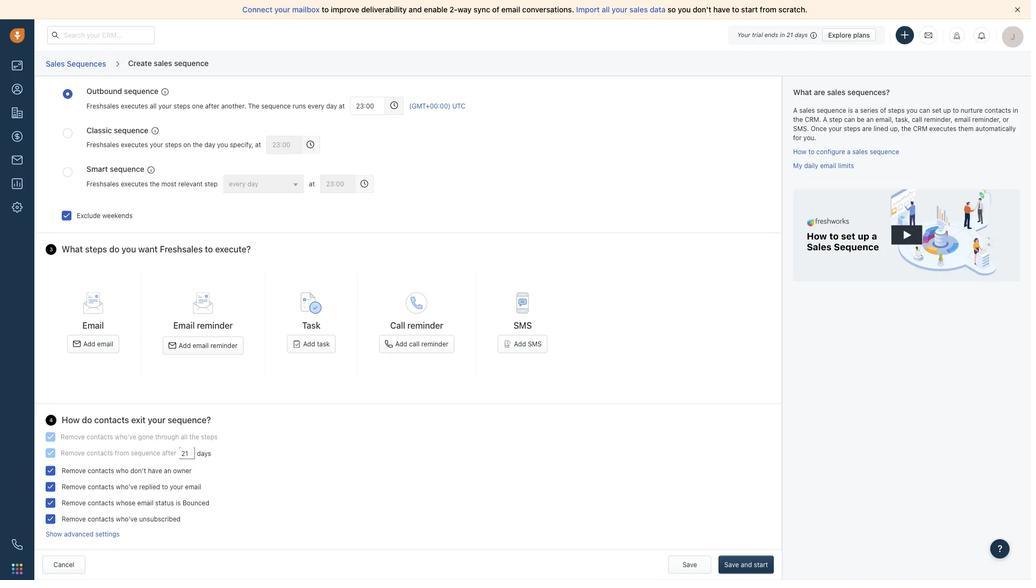 Task type: vqa. For each thing, say whether or not it's contained in the screenshot.
left Save
yes



Task type: locate. For each thing, give the bounding box(es) containing it.
0 horizontal spatial of
[[493, 5, 500, 14]]

remove for remove contacts from sequence after
[[61, 449, 85, 457]]

freshworks switcher image
[[12, 564, 23, 575]]

what for what steps do you want freshsales to execute?
[[62, 245, 83, 255]]

1 horizontal spatial a
[[855, 106, 859, 114]]

of
[[493, 5, 500, 14], [881, 106, 887, 114]]

1 horizontal spatial can
[[920, 106, 931, 114]]

email reminder
[[173, 321, 233, 331]]

what right 3 on the left of page
[[62, 245, 83, 255]]

contacts inside a sales sequence is a series of steps you can set up to nurture contacts in the crm. a step can be an email, task, call reminder, email reminder, or sms. once your steps are lined up, the crm executes them automatically for you.
[[985, 106, 1012, 114]]

1 reminder, from the left
[[925, 116, 953, 123]]

1 vertical spatial from
[[115, 449, 129, 457]]

remove
[[61, 433, 85, 441], [61, 449, 85, 457], [62, 467, 86, 475], [62, 483, 86, 491], [62, 500, 86, 507], [62, 516, 86, 523]]

Search your CRM... text field
[[47, 26, 155, 44]]

is
[[849, 106, 854, 114], [176, 500, 181, 507]]

a
[[855, 106, 859, 114], [848, 148, 851, 155]]

day down specify,
[[248, 180, 259, 188]]

contacts for remove contacts who've unsubscribed
[[88, 516, 114, 523]]

day right runs
[[326, 102, 337, 110]]

data
[[650, 5, 666, 14]]

your inside a sales sequence is a series of steps you can set up to nurture contacts in the crm. a step can be an email, task, call reminder, email reminder, or sms. once your steps are lined up, the crm executes them automatically for you.
[[829, 125, 843, 132]]

utc
[[453, 102, 466, 110]]

0 horizontal spatial is
[[176, 500, 181, 507]]

day right the on in the top of the page
[[205, 141, 215, 149]]

email
[[82, 321, 104, 331], [173, 321, 195, 331]]

the
[[248, 102, 260, 110]]

day
[[326, 102, 337, 110], [205, 141, 215, 149], [248, 180, 259, 188]]

email up the add email reminder button
[[173, 321, 195, 331]]

weekends
[[102, 212, 133, 220]]

0 horizontal spatial and
[[409, 5, 422, 14]]

up
[[944, 106, 952, 114]]

a up "sms." in the right top of the page
[[794, 106, 798, 114]]

freshsales right want
[[160, 245, 203, 255]]

1 horizontal spatial all
[[181, 433, 188, 441]]

0 vertical spatial are
[[815, 88, 826, 97]]

1 horizontal spatial of
[[881, 106, 887, 114]]

0 vertical spatial an
[[867, 116, 874, 123]]

status
[[155, 500, 174, 507]]

all right through
[[181, 433, 188, 441]]

sms.
[[794, 125, 810, 132]]

after down through
[[162, 449, 176, 457]]

remove for remove contacts who don't have an owner
[[62, 467, 86, 475]]

0 horizontal spatial days
[[197, 450, 211, 458]]

who've down remove contacts who don't have an owner
[[116, 483, 138, 491]]

an down series
[[867, 116, 874, 123]]

1 horizontal spatial call
[[913, 116, 923, 123]]

0 horizontal spatial email
[[82, 321, 104, 331]]

1 vertical spatial do
[[82, 415, 92, 426]]

1 horizontal spatial is
[[849, 106, 854, 114]]

replied
[[139, 483, 160, 491]]

unsubscribed
[[139, 516, 181, 523]]

deliverability
[[362, 5, 407, 14]]

executes down outbound sequence
[[121, 102, 148, 110]]

(gmt+00:00) utc
[[410, 102, 466, 110]]

1 horizontal spatial are
[[863, 125, 873, 132]]

2 save from the left
[[725, 562, 740, 569]]

1 vertical spatial an
[[164, 467, 171, 475]]

0 vertical spatial from
[[760, 5, 777, 14]]

add
[[83, 341, 95, 348], [303, 341, 315, 348], [396, 341, 408, 348], [514, 341, 526, 348], [179, 342, 191, 350]]

who've for gone
[[115, 433, 136, 441]]

cancel button
[[42, 556, 85, 575]]

how do contacts exit your sequence?
[[62, 415, 211, 426]]

0 horizontal spatial every
[[229, 180, 246, 188]]

1 horizontal spatial reminder,
[[973, 116, 1002, 123]]

sequence down what are sales sequences?
[[817, 106, 847, 114]]

0 vertical spatial every
[[308, 102, 325, 110]]

contacts up the or
[[985, 106, 1012, 114]]

1 vertical spatial every
[[229, 180, 246, 188]]

1 vertical spatial start
[[754, 562, 769, 569]]

automatically
[[976, 125, 1017, 132]]

how right 4
[[62, 415, 80, 426]]

can
[[920, 106, 931, 114], [845, 116, 856, 123]]

at right runs
[[339, 102, 345, 110]]

owner
[[173, 467, 192, 475]]

1 vertical spatial day
[[205, 141, 215, 149]]

2 vertical spatial day
[[248, 180, 259, 188]]

freshsales down the "classic"
[[87, 141, 119, 149]]

day inside button
[[248, 180, 259, 188]]

sales sequences
[[46, 59, 106, 68]]

smart sequence
[[87, 165, 144, 174]]

contacts down remove contacts who don't have an owner
[[88, 483, 114, 491]]

every right runs
[[308, 102, 325, 110]]

call
[[913, 116, 923, 123], [409, 341, 420, 348]]

<span class=" ">sales reps can use this for weekly check-ins with leads and to run renewal campaigns e.g. renewing a contract</span> image
[[151, 127, 159, 135]]

to up 'your'
[[733, 5, 740, 14]]

sequence left <span class=" ">sales reps can use this for traditional drip campaigns e.g. reengaging with cold prospects</span> icon
[[124, 87, 159, 96]]

add for email reminder
[[179, 342, 191, 350]]

email up add email button
[[82, 321, 104, 331]]

days down sequence?
[[197, 450, 211, 458]]

is inside a sales sequence is a series of steps you can set up to nurture contacts in the crm. a step can be an email, task, call reminder, email reminder, or sms. once your steps are lined up, the crm executes them automatically for you.
[[849, 106, 854, 114]]

add task
[[303, 341, 330, 348]]

0 horizontal spatial what
[[62, 245, 83, 255]]

your down <span class=" ">sales reps can use this for traditional drip campaigns e.g. reengaging with cold prospects</span> icon
[[159, 102, 172, 110]]

you up the task,
[[907, 106, 918, 114]]

of up email, at right
[[881, 106, 887, 114]]

sales inside a sales sequence is a series of steps you can set up to nurture contacts in the crm. a step can be an email, task, call reminder, email reminder, or sms. once your steps are lined up, the crm executes them automatically for you.
[[800, 106, 816, 114]]

0 horizontal spatial a
[[794, 106, 798, 114]]

0 vertical spatial step
[[830, 116, 843, 123]]

0 horizontal spatial save
[[683, 562, 698, 569]]

can left be
[[845, 116, 856, 123]]

every day
[[229, 180, 259, 188]]

1 horizontal spatial in
[[1014, 106, 1019, 114]]

1 horizontal spatial days
[[795, 31, 808, 38]]

0 vertical spatial what
[[794, 88, 813, 97]]

add email
[[83, 341, 113, 348]]

2 horizontal spatial at
[[339, 102, 345, 110]]

1 horizontal spatial day
[[248, 180, 259, 188]]

reminder, up automatically
[[973, 116, 1002, 123]]

0 horizontal spatial how
[[62, 415, 80, 426]]

3
[[49, 247, 53, 253]]

steps up the task,
[[889, 106, 905, 114]]

contacts left who
[[88, 467, 114, 475]]

1 horizontal spatial every
[[308, 102, 325, 110]]

every down specify,
[[229, 180, 246, 188]]

sequence?
[[168, 415, 211, 426]]

from up who
[[115, 449, 129, 457]]

sms inside add sms button
[[528, 341, 542, 348]]

another.
[[221, 102, 246, 110]]

0 horizontal spatial call
[[409, 341, 420, 348]]

save and start
[[725, 562, 769, 569]]

an inside a sales sequence is a series of steps you can set up to nurture contacts in the crm. a step can be an email, task, call reminder, email reminder, or sms. once your steps are lined up, the crm executes them automatically for you.
[[867, 116, 874, 123]]

have right don't
[[714, 5, 731, 14]]

explore plans
[[829, 31, 871, 39]]

0 vertical spatial a
[[794, 106, 798, 114]]

1 save from the left
[[683, 562, 698, 569]]

0 vertical spatial of
[[493, 5, 500, 14]]

to right 'up'
[[954, 106, 960, 114]]

scratch.
[[779, 5, 808, 14]]

of inside a sales sequence is a series of steps you can set up to nurture contacts in the crm. a step can be an email, task, call reminder, email reminder, or sms. once your steps are lined up, the crm executes them automatically for you.
[[881, 106, 887, 114]]

email for email
[[82, 321, 104, 331]]

freshsales down smart
[[87, 181, 119, 188]]

0 vertical spatial have
[[714, 5, 731, 14]]

start inside button
[[754, 562, 769, 569]]

1 vertical spatial all
[[150, 102, 157, 110]]

freshsales down outbound on the left top of the page
[[87, 102, 119, 110]]

your right exit
[[148, 415, 166, 426]]

save inside button
[[683, 562, 698, 569]]

1 vertical spatial of
[[881, 106, 887, 114]]

0 vertical spatial call
[[913, 116, 923, 123]]

1 horizontal spatial what
[[794, 88, 813, 97]]

show advanced settings
[[46, 531, 120, 538]]

to inside a sales sequence is a series of steps you can set up to nurture contacts in the crm. a step can be an email, task, call reminder, email reminder, or sms. once your steps are lined up, the crm executes them automatically for you.
[[954, 106, 960, 114]]

step right crm.
[[830, 116, 843, 123]]

email for email reminder
[[173, 321, 195, 331]]

1 vertical spatial a
[[848, 148, 851, 155]]

is right status
[[176, 500, 181, 507]]

from left scratch.
[[760, 5, 777, 14]]

1 email from the left
[[82, 321, 104, 331]]

send email image
[[925, 31, 933, 40]]

contacts for remove contacts from sequence after
[[87, 449, 113, 457]]

executes down 'up'
[[930, 125, 957, 132]]

1 vertical spatial is
[[176, 500, 181, 507]]

1 vertical spatial how
[[62, 415, 80, 426]]

are up crm.
[[815, 88, 826, 97]]

1 horizontal spatial and
[[741, 562, 753, 569]]

show
[[46, 531, 62, 538]]

after right one
[[205, 102, 220, 110]]

0 vertical spatial who've
[[115, 433, 136, 441]]

1 vertical spatial step
[[205, 181, 218, 188]]

sales up crm.
[[800, 106, 816, 114]]

executes for smart sequence
[[121, 181, 148, 188]]

1 vertical spatial have
[[148, 467, 162, 475]]

email
[[502, 5, 521, 14], [955, 116, 971, 123], [821, 162, 837, 169], [97, 341, 113, 348], [193, 342, 209, 350], [185, 483, 201, 491], [137, 500, 154, 507]]

remove for remove contacts who've replied to your email
[[62, 483, 86, 491]]

to right replied
[[162, 483, 168, 491]]

all up <span class=" ">sales reps can use this for weekly check-ins with leads and to run renewal campaigns e.g. renewing a contract</span> image
[[150, 102, 157, 110]]

1 vertical spatial after
[[162, 449, 176, 457]]

1 horizontal spatial email
[[173, 321, 195, 331]]

a up limits in the right of the page
[[848, 148, 851, 155]]

who've up remove contacts from sequence after
[[115, 433, 136, 441]]

trial
[[753, 31, 763, 38]]

sales sequences link
[[45, 55, 107, 72]]

0 vertical spatial and
[[409, 5, 422, 14]]

sms
[[514, 321, 532, 331], [528, 341, 542, 348]]

1 vertical spatial in
[[1014, 106, 1019, 114]]

steps left the on in the top of the page
[[165, 141, 182, 149]]

in left 21 in the right of the page
[[781, 31, 786, 38]]

contacts up remove contacts who don't have an owner
[[87, 449, 113, 457]]

0 horizontal spatial step
[[205, 181, 218, 188]]

close image
[[1016, 7, 1021, 12]]

who've down whose
[[116, 516, 138, 523]]

2 reminder, from the left
[[973, 116, 1002, 123]]

contacts
[[985, 106, 1012, 114], [94, 415, 129, 426], [87, 433, 113, 441], [87, 449, 113, 457], [88, 467, 114, 475], [88, 483, 114, 491], [88, 500, 114, 507], [88, 516, 114, 523]]

you.
[[804, 134, 817, 142]]

your right once
[[829, 125, 843, 132]]

a up be
[[855, 106, 859, 114]]

None text field
[[350, 97, 385, 115], [267, 136, 302, 154], [320, 175, 355, 193], [350, 97, 385, 115], [267, 136, 302, 154], [320, 175, 355, 193]]

sales left sequences?
[[828, 88, 846, 97]]

have right don't
[[148, 467, 162, 475]]

1 horizontal spatial from
[[760, 5, 777, 14]]

phone image
[[12, 540, 23, 550]]

0 vertical spatial a
[[855, 106, 859, 114]]

are down be
[[863, 125, 873, 132]]

the down the task,
[[902, 125, 912, 132]]

what for what are sales sequences?
[[794, 88, 813, 97]]

reminder
[[197, 321, 233, 331], [408, 321, 444, 331], [422, 341, 449, 348], [211, 342, 238, 350]]

call up crm on the right top
[[913, 116, 923, 123]]

sales
[[630, 5, 648, 14], [154, 58, 172, 67], [828, 88, 846, 97], [800, 106, 816, 114], [853, 148, 869, 155]]

reminder up add email reminder
[[197, 321, 233, 331]]

what steps do you want freshsales to execute?
[[62, 245, 251, 255]]

you left want
[[122, 245, 136, 255]]

2 vertical spatial who've
[[116, 516, 138, 523]]

is left series
[[849, 106, 854, 114]]

freshsales for classic
[[87, 141, 119, 149]]

crm.
[[805, 116, 822, 123]]

how to configure a sales sequence
[[794, 148, 900, 155]]

executes
[[121, 102, 148, 110], [930, 125, 957, 132], [121, 141, 148, 149], [121, 181, 148, 188]]

or
[[1004, 116, 1010, 123]]

them
[[959, 125, 975, 132]]

1 vertical spatial days
[[197, 450, 211, 458]]

reminder up add call reminder
[[408, 321, 444, 331]]

days right 21 in the right of the page
[[795, 31, 808, 38]]

remove for remove contacts who've gone through all the steps
[[61, 433, 85, 441]]

2 horizontal spatial all
[[602, 5, 610, 14]]

a up once
[[824, 116, 828, 123]]

an
[[867, 116, 874, 123], [164, 467, 171, 475]]

1 vertical spatial are
[[863, 125, 873, 132]]

how up my
[[794, 148, 807, 155]]

how
[[794, 148, 807, 155], [62, 415, 80, 426]]

contacts up "settings" in the left of the page
[[88, 516, 114, 523]]

all right the 'import'
[[602, 5, 610, 14]]

1 horizontal spatial have
[[714, 5, 731, 14]]

to left "execute?"
[[205, 245, 213, 255]]

0 horizontal spatial day
[[205, 141, 215, 149]]

task,
[[896, 116, 911, 123]]

2 email from the left
[[173, 321, 195, 331]]

reminder, down set
[[925, 116, 953, 123]]

do right 4
[[82, 415, 92, 426]]

step right relevant
[[205, 181, 218, 188]]

remove for remove contacts who've unsubscribed
[[62, 516, 86, 523]]

do left want
[[109, 245, 120, 255]]

contacts left whose
[[88, 500, 114, 507]]

your down owner
[[170, 483, 183, 491]]

0 horizontal spatial do
[[82, 415, 92, 426]]

contacts for remove contacts who've gone through all the steps
[[87, 433, 113, 441]]

0 vertical spatial all
[[602, 5, 610, 14]]

from
[[760, 5, 777, 14], [115, 449, 129, 457]]

1 vertical spatial and
[[741, 562, 753, 569]]

None text field
[[179, 448, 195, 460]]

your left mailbox
[[275, 5, 290, 14]]

email,
[[876, 116, 894, 123]]

executes for classic sequence
[[121, 141, 148, 149]]

save inside button
[[725, 562, 740, 569]]

1 horizontal spatial how
[[794, 148, 807, 155]]

save button
[[669, 556, 712, 575]]

1 vertical spatial what
[[62, 245, 83, 255]]

2 vertical spatial at
[[309, 181, 315, 188]]

1 vertical spatial who've
[[116, 483, 138, 491]]

0 vertical spatial in
[[781, 31, 786, 38]]

specify,
[[230, 141, 254, 149]]

sequences?
[[848, 88, 891, 97]]

step
[[830, 116, 843, 123], [205, 181, 218, 188]]

1 horizontal spatial an
[[867, 116, 874, 123]]

whose
[[116, 500, 136, 507]]

0 vertical spatial do
[[109, 245, 120, 255]]

0 vertical spatial at
[[339, 102, 345, 110]]

add for task
[[303, 341, 315, 348]]

1 vertical spatial call
[[409, 341, 420, 348]]

0 horizontal spatial a
[[848, 148, 851, 155]]

conversations.
[[523, 5, 575, 14]]

advanced
[[64, 531, 94, 538]]

connect your mailbox link
[[243, 5, 322, 14]]

0 horizontal spatial reminder,
[[925, 116, 953, 123]]

0 vertical spatial is
[[849, 106, 854, 114]]

save for save
[[683, 562, 698, 569]]

0 vertical spatial days
[[795, 31, 808, 38]]

can left set
[[920, 106, 931, 114]]

ends
[[765, 31, 779, 38]]

every inside button
[[229, 180, 246, 188]]

1 vertical spatial can
[[845, 116, 856, 123]]

executes down <span class=" ">sales reps can use this for prospecting and account-based selling e.g. following up with event attendees</span> image
[[121, 181, 148, 188]]

1 vertical spatial at
[[255, 141, 261, 149]]

add for call reminder
[[396, 341, 408, 348]]

0 horizontal spatial are
[[815, 88, 826, 97]]

1 horizontal spatial step
[[830, 116, 843, 123]]

0 horizontal spatial can
[[845, 116, 856, 123]]

don't
[[693, 5, 712, 14]]

reminder down call reminder
[[422, 341, 449, 348]]

call reminder
[[391, 321, 444, 331]]

call down call reminder
[[409, 341, 420, 348]]

1 horizontal spatial a
[[824, 116, 828, 123]]

limits
[[839, 162, 855, 169]]

a inside a sales sequence is a series of steps you can set up to nurture contacts in the crm. a step can be an email, task, call reminder, email reminder, or sms. once your steps are lined up, the crm executes them automatically for you.
[[855, 106, 859, 114]]

remove for remove contacts whose email status is bounced
[[62, 500, 86, 507]]

connect
[[243, 5, 273, 14]]

an left owner
[[164, 467, 171, 475]]



Task type: describe. For each thing, give the bounding box(es) containing it.
plans
[[854, 31, 871, 39]]

don't
[[130, 467, 146, 475]]

sequence down gone
[[131, 449, 160, 457]]

0 horizontal spatial all
[[150, 102, 157, 110]]

0 vertical spatial after
[[205, 102, 220, 110]]

add task button
[[287, 335, 336, 354]]

cancel
[[54, 562, 74, 569]]

what's new image
[[954, 32, 961, 40]]

you inside a sales sequence is a series of steps you can set up to nurture contacts in the crm. a step can be an email, task, call reminder, email reminder, or sms. once your steps are lined up, the crm executes them automatically for you.
[[907, 106, 918, 114]]

<span class=" ">sales reps can use this for prospecting and account-based selling e.g. following up with event attendees</span> image
[[147, 167, 155, 174]]

settings
[[95, 531, 120, 538]]

the right the on in the top of the page
[[193, 141, 203, 149]]

steps down sequence?
[[201, 433, 218, 441]]

in inside a sales sequence is a series of steps you can set up to nurture contacts in the crm. a step can be an email, task, call reminder, email reminder, or sms. once your steps are lined up, the crm executes them automatically for you.
[[1014, 106, 1019, 114]]

steps down be
[[844, 125, 861, 132]]

executes for outbound sequence
[[121, 102, 148, 110]]

step inside a sales sequence is a series of steps you can set up to nurture contacts in the crm. a step can be an email, task, call reminder, email reminder, or sms. once your steps are lined up, the crm executes them automatically for you.
[[830, 116, 843, 123]]

through
[[155, 433, 179, 441]]

connect your mailbox to improve deliverability and enable 2-way sync of email conversations. import all your sales data so you don't have to start from scratch.
[[243, 5, 808, 14]]

to up daily on the right top of the page
[[809, 148, 815, 155]]

email inside a sales sequence is a series of steps you can set up to nurture contacts in the crm. a step can be an email, task, call reminder, email reminder, or sms. once your steps are lined up, the crm executes them automatically for you.
[[955, 116, 971, 123]]

remove contacts who've replied to your email
[[62, 483, 201, 491]]

sequence inside a sales sequence is a series of steps you can set up to nurture contacts in the crm. a step can be an email, task, call reminder, email reminder, or sms. once your steps are lined up, the crm executes them automatically for you.
[[817, 106, 847, 114]]

2 vertical spatial all
[[181, 433, 188, 441]]

most
[[162, 181, 177, 188]]

your right the 'import'
[[612, 5, 628, 14]]

save for save and start
[[725, 562, 740, 569]]

1 vertical spatial a
[[824, 116, 828, 123]]

0 vertical spatial start
[[742, 5, 758, 14]]

your down <span class=" ">sales reps can use this for weekly check-ins with leads and to run renewal campaigns e.g. renewing a contract</span> image
[[150, 141, 163, 149]]

up,
[[891, 125, 900, 132]]

add sms button
[[498, 335, 548, 354]]

outbound sequence
[[87, 87, 159, 96]]

freshsales for smart
[[87, 181, 119, 188]]

explore
[[829, 31, 852, 39]]

steps down "exclude" at left top
[[85, 245, 107, 255]]

crm
[[914, 125, 928, 132]]

so
[[668, 5, 676, 14]]

sequence down lined
[[870, 148, 900, 155]]

how for how do contacts exit your sequence?
[[62, 415, 80, 426]]

what are sales sequences?
[[794, 88, 891, 97]]

your
[[738, 31, 751, 38]]

save and start button
[[719, 556, 774, 575]]

your trial ends in 21 days
[[738, 31, 808, 38]]

contacts for remove contacts whose email status is bounced
[[88, 500, 114, 507]]

0 vertical spatial can
[[920, 106, 931, 114]]

0 horizontal spatial at
[[255, 141, 261, 149]]

0 horizontal spatial from
[[115, 449, 129, 457]]

configure
[[817, 148, 846, 155]]

to right mailbox
[[322, 5, 329, 14]]

classic
[[87, 126, 112, 135]]

0 vertical spatial sms
[[514, 321, 532, 331]]

how to configure a sales sequence link
[[794, 148, 900, 155]]

set
[[933, 106, 942, 114]]

freshsales executes the most relevant step
[[87, 181, 218, 188]]

remove contacts whose email status is bounced
[[62, 500, 210, 507]]

call inside a sales sequence is a series of steps you can set up to nurture contacts in the crm. a step can be an email, task, call reminder, email reminder, or sms. once your steps are lined up, the crm executes them automatically for you.
[[913, 116, 923, 123]]

executes inside a sales sequence is a series of steps you can set up to nurture contacts in the crm. a step can be an email, task, call reminder, email reminder, or sms. once your steps are lined up, the crm executes them automatically for you.
[[930, 125, 957, 132]]

sales up limits in the right of the page
[[853, 148, 869, 155]]

enable
[[424, 5, 448, 14]]

sales right 'create'
[[154, 58, 172, 67]]

every day button
[[223, 175, 304, 193]]

remove contacts who've gone through all the steps
[[61, 433, 218, 441]]

freshsales executes your steps on the day you specify, at
[[87, 141, 261, 149]]

sequences
[[67, 59, 106, 68]]

import all your sales data link
[[577, 5, 668, 14]]

my daily email limits
[[794, 162, 855, 169]]

0 horizontal spatial have
[[148, 467, 162, 475]]

21
[[787, 31, 794, 38]]

contacts left exit
[[94, 415, 129, 426]]

create sales sequence
[[128, 58, 209, 67]]

once
[[811, 125, 827, 132]]

import
[[577, 5, 600, 14]]

1 horizontal spatial do
[[109, 245, 120, 255]]

remove contacts from sequence after
[[61, 449, 176, 457]]

who've for replied
[[116, 483, 138, 491]]

2 horizontal spatial day
[[326, 102, 337, 110]]

sequence left <span class=" ">sales reps can use this for weekly check-ins with leads and to run renewal campaigns e.g. renewing a contract</span> image
[[114, 126, 149, 135]]

0 horizontal spatial after
[[162, 449, 176, 457]]

bounced
[[183, 500, 210, 507]]

steps left one
[[174, 102, 190, 110]]

sequence up one
[[174, 58, 209, 67]]

add for sms
[[514, 341, 526, 348]]

the left most
[[150, 181, 160, 188]]

gone
[[138, 433, 153, 441]]

you right so
[[678, 5, 691, 14]]

freshsales executes all your steps one after another. the sequence runs every day at
[[87, 102, 345, 110]]

add email reminder
[[179, 342, 238, 350]]

lined
[[874, 125, 889, 132]]

add for email
[[83, 341, 95, 348]]

0 horizontal spatial in
[[781, 31, 786, 38]]

phone element
[[6, 534, 28, 556]]

0 horizontal spatial an
[[164, 467, 171, 475]]

task
[[302, 321, 321, 331]]

sequence left <span class=" ">sales reps can use this for prospecting and account-based selling e.g. following up with event attendees</span> image
[[110, 165, 144, 174]]

and inside button
[[741, 562, 753, 569]]

improve
[[331, 5, 360, 14]]

my daily email limits link
[[794, 162, 855, 169]]

on
[[184, 141, 191, 149]]

nurture
[[961, 106, 984, 114]]

smart
[[87, 165, 108, 174]]

add email button
[[67, 335, 119, 354]]

exit
[[131, 415, 146, 426]]

contacts for remove contacts who've replied to your email
[[88, 483, 114, 491]]

want
[[138, 245, 158, 255]]

who
[[116, 467, 129, 475]]

you left specify,
[[217, 141, 228, 149]]

sync
[[474, 5, 491, 14]]

add call reminder button
[[379, 335, 455, 354]]

are inside a sales sequence is a series of steps you can set up to nurture contacts in the crm. a step can be an email, task, call reminder, email reminder, or sms. once your steps are lined up, the crm executes them automatically for you.
[[863, 125, 873, 132]]

sequence right 'the'
[[262, 102, 291, 110]]

freshsales for outbound
[[87, 102, 119, 110]]

create
[[128, 58, 152, 67]]

the up "sms." in the right top of the page
[[794, 116, 804, 123]]

one
[[192, 102, 203, 110]]

how for how to configure a sales sequence
[[794, 148, 807, 155]]

exclude
[[77, 212, 101, 220]]

contacts for remove contacts who don't have an owner
[[88, 467, 114, 475]]

reminder down "email reminder"
[[211, 342, 238, 350]]

call
[[391, 321, 406, 331]]

explore plans link
[[823, 28, 877, 41]]

daily
[[805, 162, 819, 169]]

for
[[794, 134, 802, 142]]

task
[[317, 341, 330, 348]]

4
[[49, 418, 53, 424]]

mailbox
[[292, 5, 320, 14]]

2-
[[450, 5, 458, 14]]

execute?
[[215, 245, 251, 255]]

sales left the data on the right
[[630, 5, 648, 14]]

(gmt+00:00) utc link
[[410, 101, 466, 111]]

way
[[458, 5, 472, 14]]

who've for unsubscribed
[[116, 516, 138, 523]]

the down sequence?
[[190, 433, 199, 441]]

<span class=" ">sales reps can use this for traditional drip campaigns e.g. reengaging with cold prospects</span> image
[[161, 88, 169, 96]]

outbound
[[87, 87, 122, 96]]

1 horizontal spatial at
[[309, 181, 315, 188]]

call inside button
[[409, 341, 420, 348]]

remove contacts who've unsubscribed
[[62, 516, 181, 523]]



